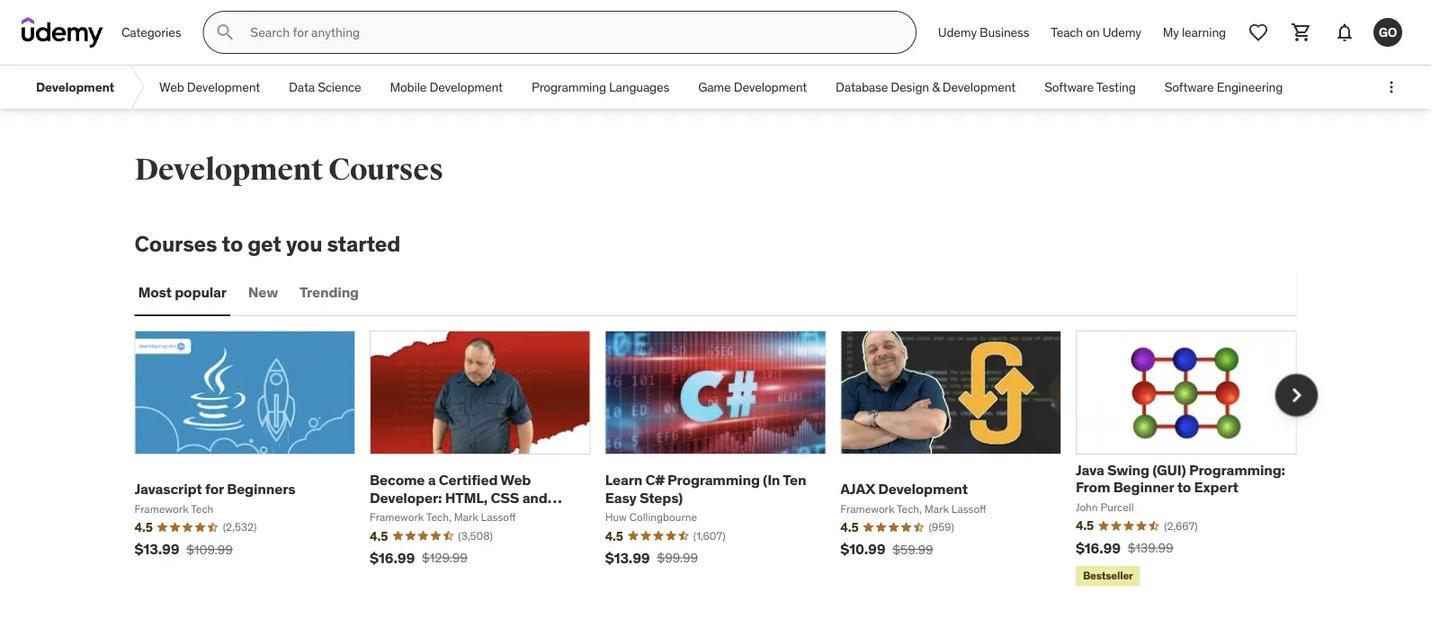 Task type: vqa. For each thing, say whether or not it's contained in the screenshot.
5
no



Task type: locate. For each thing, give the bounding box(es) containing it.
1 horizontal spatial courses
[[328, 151, 443, 188]]

javascript
[[370, 506, 439, 525]]

more subcategory menu links image
[[1383, 78, 1401, 96]]

1 udemy from the left
[[938, 24, 977, 40]]

software inside "link"
[[1165, 79, 1214, 95]]

(gui)
[[1153, 461, 1186, 480]]

ajax development
[[841, 480, 968, 499]]

courses
[[328, 151, 443, 188], [134, 230, 217, 257]]

0 vertical spatial programming
[[532, 79, 606, 95]]

2 udemy from the left
[[1103, 24, 1141, 40]]

database design & development
[[836, 79, 1016, 95]]

0 vertical spatial courses
[[328, 151, 443, 188]]

testing
[[1096, 79, 1136, 95]]

1 horizontal spatial software
[[1165, 79, 1214, 95]]

learn c# programming (in ten easy steps)
[[605, 472, 806, 507]]

2 software from the left
[[1165, 79, 1214, 95]]

become
[[370, 472, 425, 490]]

beginner
[[1113, 479, 1174, 497]]

udemy image
[[22, 17, 103, 48]]

ajax development link
[[841, 480, 968, 499]]

development inside the web development link
[[187, 79, 260, 95]]

(in
[[763, 472, 780, 490]]

database
[[836, 79, 888, 95]]

javascript for beginners link
[[134, 480, 295, 499]]

teach
[[1051, 24, 1083, 40]]

0 horizontal spatial udemy
[[938, 24, 977, 40]]

learn c# programming (in ten easy steps) link
[[605, 472, 806, 507]]

mobile development link
[[376, 66, 517, 109]]

my
[[1163, 24, 1179, 40]]

programming inside learn c# programming (in ten easy steps)
[[668, 472, 760, 490]]

categories button
[[111, 11, 192, 54]]

java swing (gui) programming: from beginner to expert
[[1076, 461, 1286, 497]]

programming
[[532, 79, 606, 95], [668, 472, 760, 490]]

certified
[[439, 472, 498, 490]]

development down the udemy image
[[36, 79, 114, 95]]

software
[[1045, 79, 1094, 95], [1165, 79, 1214, 95]]

1 vertical spatial courses
[[134, 230, 217, 257]]

1 horizontal spatial to
[[1177, 479, 1191, 497]]

started
[[327, 230, 401, 257]]

programming down search for anything text box
[[532, 79, 606, 95]]

software for software testing
[[1045, 79, 1094, 95]]

Search for anything text field
[[247, 17, 894, 48]]

to left get
[[222, 230, 243, 257]]

0 vertical spatial to
[[222, 230, 243, 257]]

courses up most popular
[[134, 230, 217, 257]]

software for software engineering
[[1165, 79, 1214, 95]]

trending
[[300, 284, 359, 302]]

1 horizontal spatial udemy
[[1103, 24, 1141, 40]]

0 horizontal spatial to
[[222, 230, 243, 257]]

0 horizontal spatial web
[[159, 79, 184, 95]]

development right ajax
[[878, 480, 968, 499]]

game development link
[[684, 66, 821, 109]]

teach on udemy
[[1051, 24, 1141, 40]]

development
[[36, 79, 114, 95], [187, 79, 260, 95], [430, 79, 503, 95], [734, 79, 807, 95], [943, 79, 1016, 95], [134, 151, 323, 188], [878, 480, 968, 499]]

software testing link
[[1030, 66, 1150, 109]]

development right &
[[943, 79, 1016, 95]]

courses up started
[[328, 151, 443, 188]]

development link
[[22, 66, 129, 109]]

submit search image
[[214, 22, 236, 43]]

categories
[[121, 24, 181, 40]]

web right certified
[[501, 472, 531, 490]]

on
[[1086, 24, 1100, 40]]

0 vertical spatial web
[[159, 79, 184, 95]]

development courses
[[134, 151, 443, 188]]

shopping cart with 0 items image
[[1291, 22, 1313, 43]]

development right mobile
[[430, 79, 503, 95]]

development up get
[[134, 151, 323, 188]]

beginners
[[227, 480, 295, 499]]

udemy right on on the top right
[[1103, 24, 1141, 40]]

1 horizontal spatial programming
[[668, 472, 760, 490]]

expert
[[1194, 479, 1239, 497]]

development down submit search image
[[187, 79, 260, 95]]

go
[[1379, 24, 1397, 40]]

software left testing
[[1045, 79, 1094, 95]]

javascript for beginners
[[134, 480, 295, 499]]

web inside the web development link
[[159, 79, 184, 95]]

my learning link
[[1152, 11, 1237, 54]]

udemy
[[938, 24, 977, 40], [1103, 24, 1141, 40]]

data
[[289, 79, 315, 95]]

development right game
[[734, 79, 807, 95]]

software down my learning link
[[1165, 79, 1214, 95]]

0 horizontal spatial software
[[1045, 79, 1094, 95]]

development inside development link
[[36, 79, 114, 95]]

get
[[248, 230, 281, 257]]

programming languages link
[[517, 66, 684, 109]]

languages
[[609, 79, 669, 95]]

programming:
[[1189, 461, 1286, 480]]

1 horizontal spatial web
[[501, 472, 531, 490]]

1 vertical spatial web
[[501, 472, 531, 490]]

1 vertical spatial to
[[1177, 479, 1191, 497]]

udemy left business at the top right
[[938, 24, 977, 40]]

become a certified web developer: html, css and javascript link
[[370, 472, 562, 525]]

notifications image
[[1334, 22, 1356, 43]]

1 vertical spatial programming
[[668, 472, 760, 490]]

web development link
[[145, 66, 274, 109]]

web
[[159, 79, 184, 95], [501, 472, 531, 490]]

development inside 'carousel' element
[[878, 480, 968, 499]]

web right arrow pointing to subcategory menu links image
[[159, 79, 184, 95]]

easy
[[605, 489, 637, 507]]

to
[[222, 230, 243, 257], [1177, 479, 1191, 497]]

programming left (in
[[668, 472, 760, 490]]

to left 'expert'
[[1177, 479, 1191, 497]]

software testing
[[1045, 79, 1136, 95]]

1 software from the left
[[1045, 79, 1094, 95]]

trending button
[[296, 272, 363, 315]]

game
[[698, 79, 731, 95]]

and
[[522, 489, 548, 507]]

programming languages
[[532, 79, 669, 95]]



Task type: describe. For each thing, give the bounding box(es) containing it.
development inside mobile development link
[[430, 79, 503, 95]]

&
[[932, 79, 940, 95]]

carousel element
[[134, 331, 1318, 590]]

go link
[[1367, 11, 1410, 54]]

steps)
[[640, 489, 683, 507]]

wishlist image
[[1248, 22, 1269, 43]]

new
[[248, 284, 278, 302]]

most popular
[[138, 284, 227, 302]]

next image
[[1282, 381, 1311, 410]]

courses to get you started
[[134, 230, 401, 257]]

learning
[[1182, 24, 1226, 40]]

game development
[[698, 79, 807, 95]]

0 horizontal spatial courses
[[134, 230, 217, 257]]

database design & development link
[[821, 66, 1030, 109]]

java
[[1076, 461, 1104, 480]]

to inside java swing (gui) programming: from beginner to expert
[[1177, 479, 1191, 497]]

you
[[286, 230, 322, 257]]

data science
[[289, 79, 361, 95]]

swing
[[1108, 461, 1150, 480]]

html,
[[445, 489, 488, 507]]

0 horizontal spatial programming
[[532, 79, 606, 95]]

from
[[1076, 479, 1110, 497]]

web inside become a certified web developer: html, css and javascript
[[501, 472, 531, 490]]

mobile development
[[390, 79, 503, 95]]

learn
[[605, 472, 643, 490]]

web development
[[159, 79, 260, 95]]

new button
[[245, 272, 282, 315]]

popular
[[175, 284, 227, 302]]

ajax
[[841, 480, 875, 499]]

software engineering link
[[1150, 66, 1298, 109]]

science
[[318, 79, 361, 95]]

developer:
[[370, 489, 442, 507]]

most
[[138, 284, 172, 302]]

engineering
[[1217, 79, 1283, 95]]

java swing (gui) programming: from beginner to expert link
[[1076, 461, 1286, 497]]

udemy business link
[[927, 11, 1040, 54]]

business
[[980, 24, 1029, 40]]

data science link
[[274, 66, 376, 109]]

udemy business
[[938, 24, 1029, 40]]

teach on udemy link
[[1040, 11, 1152, 54]]

mobile
[[390, 79, 427, 95]]

my learning
[[1163, 24, 1226, 40]]

javascript
[[134, 480, 202, 499]]

become a certified web developer: html, css and javascript
[[370, 472, 548, 525]]

most popular button
[[134, 272, 230, 315]]

css
[[491, 489, 519, 507]]

software engineering
[[1165, 79, 1283, 95]]

a
[[428, 472, 436, 490]]

development inside database design & development link
[[943, 79, 1016, 95]]

c#
[[646, 472, 665, 490]]

development inside game development "link"
[[734, 79, 807, 95]]

arrow pointing to subcategory menu links image
[[129, 66, 145, 109]]

design
[[891, 79, 929, 95]]

ten
[[783, 472, 806, 490]]

for
[[205, 480, 224, 499]]



